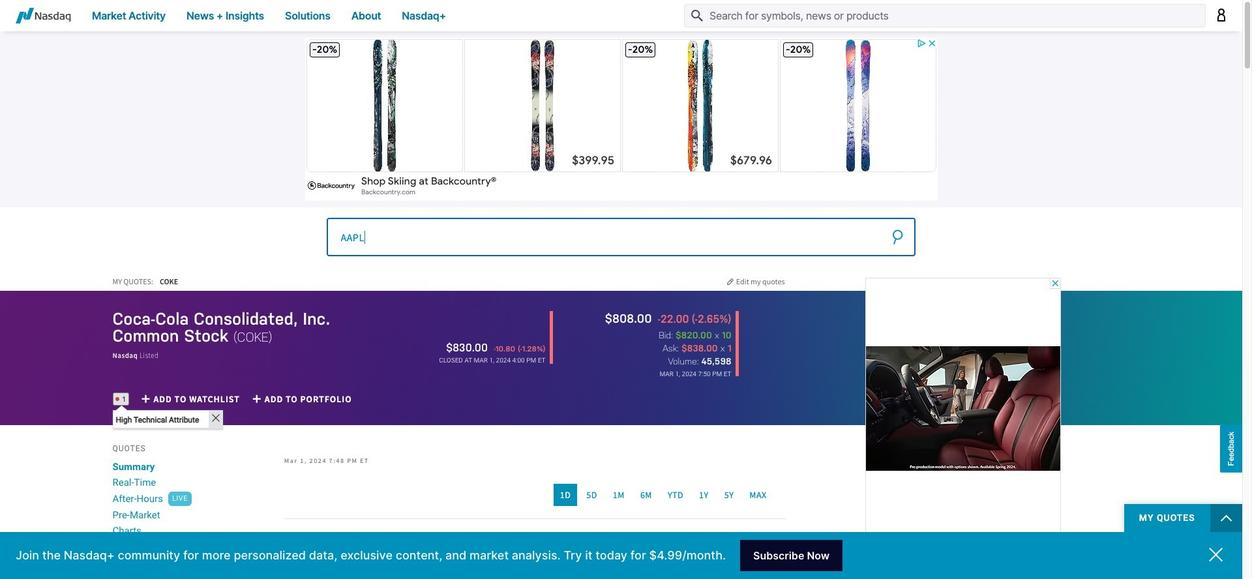 Task type: describe. For each thing, give the bounding box(es) containing it.
1 vertical spatial advertisement element
[[865, 278, 1061, 579]]

click to dismiss this message and remain on nasdaq.com image
[[1210, 548, 1223, 562]]

primary navigation navigation
[[0, 0, 1243, 31]]

data as of element
[[660, 371, 732, 378]]

Find a Symbol text field
[[327, 218, 916, 256]]



Task type: locate. For each thing, give the bounding box(es) containing it.
None search field
[[327, 217, 916, 256]]

advertisement element
[[305, 38, 938, 201], [865, 278, 1061, 579]]

Search Button - Click to open the Search Overlay Modal Box text field
[[684, 4, 1206, 27]]

homepage logo url - navigate back to the homepage image
[[16, 8, 71, 23]]

0 vertical spatial advertisement element
[[305, 38, 938, 201]]

account login - click to log into your account image
[[1217, 8, 1227, 21]]



